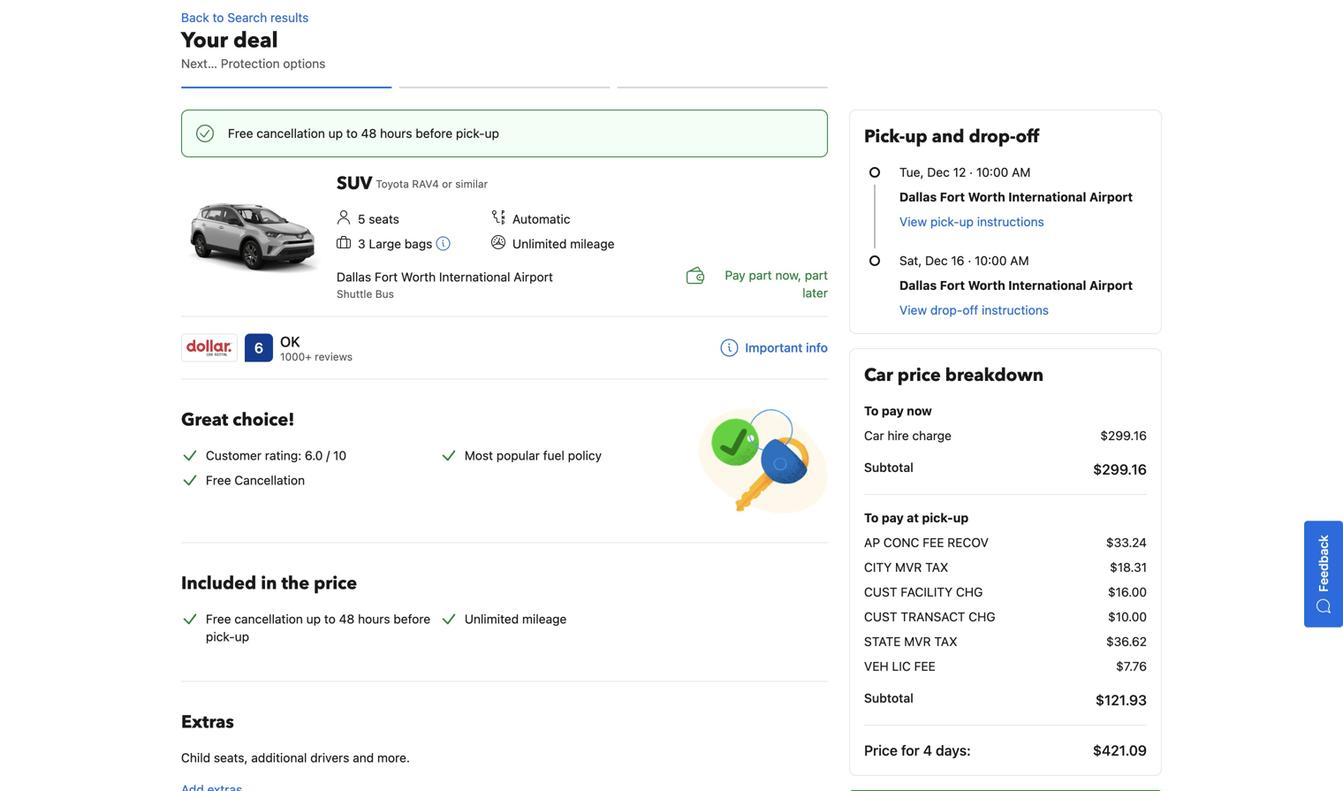 Task type: vqa. For each thing, say whether or not it's contained in the screenshot.
the Angeles associated with Fri, Dec 15, 2023, 10:00 AM
no



Task type: describe. For each thing, give the bounding box(es) containing it.
1 vertical spatial unlimited
[[465, 612, 519, 626]]

feedback
[[1317, 535, 1331, 592]]

0 vertical spatial 48
[[361, 126, 377, 141]]

seats,
[[214, 750, 248, 765]]

cancellation inside free cancellation up to 48 hours before pick-up
[[235, 612, 303, 626]]

subtotal for $299.16
[[865, 460, 914, 475]]

$16.00
[[1108, 585, 1147, 599]]

similar
[[455, 178, 488, 190]]

0 vertical spatial price
[[898, 363, 941, 388]]

ok 1000+ reviews
[[280, 333, 353, 363]]

0 vertical spatial hours
[[380, 126, 412, 141]]

2 part from the left
[[805, 268, 828, 282]]

feedback button
[[1305, 521, 1344, 627]]

rav4
[[412, 178, 439, 190]]

cust facility chg
[[865, 585, 983, 599]]

extras
[[181, 710, 234, 735]]

pay for $121.93
[[882, 510, 904, 525]]

city mvr tax
[[865, 560, 949, 575]]

fort for tue,
[[940, 190, 965, 204]]

dallas for sat,
[[900, 278, 937, 293]]

· for 16
[[968, 253, 972, 268]]

now
[[907, 404, 932, 418]]

choice!
[[233, 408, 295, 432]]

$299.16 for car hire charge
[[1101, 428, 1147, 443]]

fee for lic
[[915, 659, 936, 674]]

days:
[[936, 742, 971, 759]]

up up recov
[[954, 510, 969, 525]]

worth for sat, dec 16 · 10:00 am
[[968, 278, 1006, 293]]

dec for 12
[[928, 165, 950, 179]]

shuttle
[[337, 288, 372, 300]]

hours inside free cancellation up to 48 hours before pick-up
[[358, 612, 390, 626]]

pay part now, part later
[[725, 268, 828, 300]]

included
[[181, 571, 257, 596]]

cancellation
[[235, 473, 305, 487]]

5 seats
[[358, 212, 399, 226]]

tooltip arial label image
[[436, 236, 450, 250]]

info
[[806, 340, 828, 355]]

pick- up similar
[[456, 126, 485, 141]]

great choice!
[[181, 408, 295, 432]]

customer rating 6 ok element
[[280, 331, 353, 352]]

important info button
[[721, 339, 828, 357]]

results
[[271, 10, 309, 25]]

up up tue, on the top right of page
[[905, 125, 928, 149]]

child
[[181, 750, 210, 765]]

$33.24
[[1107, 535, 1147, 550]]

car hire charge
[[865, 428, 952, 443]]

view drop-off instructions
[[900, 303, 1049, 317]]

included in the price
[[181, 571, 357, 596]]

tue,
[[900, 165, 924, 179]]

6.0
[[305, 448, 323, 463]]

price for 4 days:
[[865, 742, 971, 759]]

transact
[[901, 609, 966, 624]]

to inside back to search results your deal next… protection options
[[213, 10, 224, 25]]

airport for view pick-up instructions
[[1090, 190, 1133, 204]]

16
[[952, 253, 965, 268]]

seats
[[369, 212, 399, 226]]

before inside free cancellation up to 48 hours before pick-up
[[394, 612, 431, 626]]

more.
[[377, 750, 410, 765]]

to pay at pick-up
[[865, 510, 969, 525]]

2 horizontal spatial to
[[346, 126, 358, 141]]

$299.16 for subtotal
[[1094, 461, 1147, 478]]

pick-up and drop-off
[[865, 125, 1040, 149]]

0 vertical spatial and
[[932, 125, 965, 149]]

to for $121.93
[[865, 510, 879, 525]]

most
[[465, 448, 493, 463]]

tooltip arial label image
[[436, 236, 450, 250]]

0 vertical spatial before
[[416, 126, 453, 141]]

drivers
[[310, 750, 349, 765]]

view pick-up instructions button
[[900, 213, 1045, 231]]

1 vertical spatial free
[[206, 473, 231, 487]]

12
[[954, 165, 966, 179]]

tax for state mvr tax
[[935, 634, 958, 649]]

international for tue, dec 12 · 10:00 am
[[1009, 190, 1087, 204]]

supplied by dollar image
[[182, 334, 237, 361]]

· for 12
[[970, 165, 973, 179]]

0 horizontal spatial price
[[314, 571, 357, 596]]

48 inside free cancellation up to 48 hours before pick-up
[[339, 612, 355, 626]]

international inside dallas fort worth international airport shuttle bus
[[439, 269, 510, 284]]

great
[[181, 408, 228, 432]]

reviews
[[315, 350, 353, 363]]

veh lic fee
[[865, 659, 936, 674]]

$18.31
[[1110, 560, 1147, 575]]

am for tue, dec 12 · 10:00 am
[[1012, 165, 1031, 179]]

pick-
[[865, 125, 905, 149]]

instructions for view pick-up instructions
[[977, 214, 1045, 229]]

popular
[[497, 448, 540, 463]]

mvr for state
[[904, 634, 931, 649]]

rating:
[[265, 448, 302, 463]]

0 vertical spatial free
[[228, 126, 253, 141]]

deal
[[233, 26, 278, 55]]

1 horizontal spatial off
[[1016, 125, 1040, 149]]

customer
[[206, 448, 262, 463]]

car price breakdown
[[865, 363, 1044, 388]]

your
[[181, 26, 228, 55]]

dallas fort worth international airport for sat, dec 16 · 10:00 am
[[900, 278, 1133, 293]]

up up similar
[[485, 126, 499, 141]]

dallas inside dallas fort worth international airport shuttle bus
[[337, 269, 371, 284]]

3
[[358, 236, 366, 251]]

am for sat, dec 16 · 10:00 am
[[1011, 253, 1029, 268]]

free inside free cancellation up to 48 hours before pick-up
[[206, 612, 231, 626]]

for
[[902, 742, 920, 759]]

10
[[333, 448, 347, 463]]

/
[[326, 448, 330, 463]]

4
[[924, 742, 933, 759]]

1 part from the left
[[749, 268, 772, 282]]

ok
[[280, 333, 300, 350]]

drop- inside button
[[931, 303, 963, 317]]

sat,
[[900, 253, 922, 268]]

next…
[[181, 56, 218, 71]]

in
[[261, 571, 277, 596]]

chg for cust transact chg
[[969, 609, 996, 624]]

worth inside dallas fort worth international airport shuttle bus
[[401, 269, 436, 284]]

to inside free cancellation up to 48 hours before pick-up
[[324, 612, 336, 626]]

toyota
[[376, 178, 409, 190]]

pick- inside button
[[931, 214, 960, 229]]

$10.00
[[1109, 609, 1147, 624]]

chg for cust facility chg
[[956, 585, 983, 599]]



Task type: locate. For each thing, give the bounding box(es) containing it.
1 vertical spatial to
[[346, 126, 358, 141]]

product card group
[[181, 168, 849, 364]]

important info
[[746, 340, 828, 355]]

pay
[[725, 268, 746, 282]]

large
[[369, 236, 401, 251]]

pay for $299.16
[[882, 404, 904, 418]]

0 vertical spatial am
[[1012, 165, 1031, 179]]

pick- inside free cancellation up to 48 hours before pick-up
[[206, 629, 235, 644]]

free cancellation up to 48 hours before pick-up
[[228, 126, 499, 141], [206, 612, 431, 644]]

drop- down the 16 at the top of the page
[[931, 303, 963, 317]]

0 vertical spatial chg
[[956, 585, 983, 599]]

0 vertical spatial drop-
[[969, 125, 1016, 149]]

protection
[[221, 56, 280, 71]]

0 vertical spatial 10:00
[[977, 165, 1009, 179]]

10:00 right 12
[[977, 165, 1009, 179]]

tax
[[926, 560, 949, 575], [935, 634, 958, 649]]

instructions up breakdown
[[982, 303, 1049, 317]]

view inside button
[[900, 303, 927, 317]]

conc
[[884, 535, 920, 550]]

0 vertical spatial mvr
[[895, 560, 922, 575]]

dallas fort worth international airport shuttle bus
[[337, 269, 553, 300]]

pick-
[[456, 126, 485, 141], [931, 214, 960, 229], [922, 510, 954, 525], [206, 629, 235, 644]]

dec left 12
[[928, 165, 950, 179]]

10:00
[[977, 165, 1009, 179], [975, 253, 1007, 268]]

cust transact chg
[[865, 609, 996, 624]]

instructions for view drop-off instructions
[[982, 303, 1049, 317]]

0 vertical spatial dallas fort worth international airport
[[900, 190, 1133, 204]]

1 vertical spatial pay
[[882, 510, 904, 525]]

1 to from the top
[[865, 404, 879, 418]]

customer rating: 6.0 / 10
[[206, 448, 347, 463]]

chg right transact
[[969, 609, 996, 624]]

1 vertical spatial fee
[[915, 659, 936, 674]]

and left more. on the bottom of page
[[353, 750, 374, 765]]

up up sat, dec 16 · 10:00 am at right
[[960, 214, 974, 229]]

international
[[1009, 190, 1087, 204], [439, 269, 510, 284], [1009, 278, 1087, 293]]

1 vertical spatial free cancellation up to 48 hours before pick-up
[[206, 612, 431, 644]]

off down sat, dec 16 · 10:00 am at right
[[963, 303, 979, 317]]

0 horizontal spatial to
[[213, 10, 224, 25]]

2 vertical spatial to
[[324, 612, 336, 626]]

view pick-up instructions
[[900, 214, 1045, 229]]

1 horizontal spatial and
[[932, 125, 965, 149]]

1 view from the top
[[900, 214, 927, 229]]

and up 12
[[932, 125, 965, 149]]

chg right facility
[[956, 585, 983, 599]]

0 vertical spatial car
[[865, 363, 894, 388]]

1 vertical spatial dallas fort worth international airport
[[900, 278, 1133, 293]]

instructions inside button
[[977, 214, 1045, 229]]

cust down city
[[865, 585, 898, 599]]

2 pay from the top
[[882, 510, 904, 525]]

0 vertical spatial cancellation
[[257, 126, 325, 141]]

to up "ap"
[[865, 510, 879, 525]]

unlimited inside product card group
[[513, 236, 567, 251]]

2 view from the top
[[900, 303, 927, 317]]

· right the 16 at the top of the page
[[968, 253, 972, 268]]

view for view pick-up instructions
[[900, 214, 927, 229]]

$421.09
[[1093, 742, 1147, 759]]

1 horizontal spatial part
[[805, 268, 828, 282]]

suv toyota rav4 or similar
[[337, 171, 488, 196]]

1 horizontal spatial to
[[324, 612, 336, 626]]

1 vertical spatial to
[[865, 510, 879, 525]]

up down included
[[235, 629, 249, 644]]

0 vertical spatial pay
[[882, 404, 904, 418]]

veh
[[865, 659, 889, 674]]

international up the view drop-off instructions
[[1009, 278, 1087, 293]]

to for $299.16
[[865, 404, 879, 418]]

child seats, additional drivers and more.
[[181, 750, 410, 765]]

mvr down cust transact chg
[[904, 634, 931, 649]]

tue, dec 12 · 10:00 am
[[900, 165, 1031, 179]]

at
[[907, 510, 919, 525]]

unlimited mileage inside product card group
[[513, 236, 615, 251]]

automatic
[[513, 212, 571, 226]]

up inside button
[[960, 214, 974, 229]]

now,
[[776, 268, 802, 282]]

part up later
[[805, 268, 828, 282]]

1 vertical spatial cust
[[865, 609, 898, 624]]

airport inside dallas fort worth international airport shuttle bus
[[514, 269, 553, 284]]

additional
[[251, 750, 307, 765]]

view for view drop-off instructions
[[900, 303, 927, 317]]

0 horizontal spatial drop-
[[931, 303, 963, 317]]

up down the
[[306, 612, 321, 626]]

1 vertical spatial 48
[[339, 612, 355, 626]]

instructions inside button
[[982, 303, 1049, 317]]

dec for 16
[[926, 253, 948, 268]]

up up suv
[[329, 126, 343, 141]]

1 horizontal spatial drop-
[[969, 125, 1016, 149]]

1 vertical spatial $299.16
[[1094, 461, 1147, 478]]

0 vertical spatial ·
[[970, 165, 973, 179]]

1 vertical spatial and
[[353, 750, 374, 765]]

0 vertical spatial mileage
[[570, 236, 615, 251]]

subtotal down veh lic fee
[[865, 691, 914, 705]]

recov
[[948, 535, 989, 550]]

ap
[[865, 535, 880, 550]]

dallas down sat,
[[900, 278, 937, 293]]

suv
[[337, 171, 372, 196]]

view inside button
[[900, 214, 927, 229]]

mvr for city
[[895, 560, 922, 575]]

cust for cust facility chg
[[865, 585, 898, 599]]

2 vertical spatial free
[[206, 612, 231, 626]]

dallas fort worth international airport up view pick-up instructions
[[900, 190, 1133, 204]]

dec left the 16 at the top of the page
[[926, 253, 948, 268]]

tax for city mvr tax
[[926, 560, 949, 575]]

1 vertical spatial cancellation
[[235, 612, 303, 626]]

view drop-off instructions button
[[900, 301, 1049, 319]]

to
[[213, 10, 224, 25], [346, 126, 358, 141], [324, 612, 336, 626]]

pick- right at
[[922, 510, 954, 525]]

dallas fort worth international airport for tue, dec 12 · 10:00 am
[[900, 190, 1133, 204]]

to
[[865, 404, 879, 418], [865, 510, 879, 525]]

3 large bags
[[358, 236, 433, 251]]

cust up state
[[865, 609, 898, 624]]

0 vertical spatial $299.16
[[1101, 428, 1147, 443]]

car up "to pay now"
[[865, 363, 894, 388]]

0 vertical spatial unlimited mileage
[[513, 236, 615, 251]]

chg
[[956, 585, 983, 599], [969, 609, 996, 624]]

international up view pick-up instructions
[[1009, 190, 1087, 204]]

to right back
[[213, 10, 224, 25]]

the
[[282, 571, 310, 596]]

pay up the hire
[[882, 404, 904, 418]]

1 vertical spatial before
[[394, 612, 431, 626]]

0 vertical spatial unlimited
[[513, 236, 567, 251]]

0 vertical spatial tax
[[926, 560, 949, 575]]

fort down the 16 at the top of the page
[[940, 278, 965, 293]]

mileage inside product card group
[[570, 236, 615, 251]]

1 car from the top
[[865, 363, 894, 388]]

0 vertical spatial subtotal
[[865, 460, 914, 475]]

10:00 for 12
[[977, 165, 1009, 179]]

dallas up shuttle
[[337, 269, 371, 284]]

fort
[[940, 190, 965, 204], [375, 269, 398, 284], [940, 278, 965, 293]]

free down protection
[[228, 126, 253, 141]]

1 pay from the top
[[882, 404, 904, 418]]

cust for cust transact chg
[[865, 609, 898, 624]]

0 vertical spatial cust
[[865, 585, 898, 599]]

drop-
[[969, 125, 1016, 149], [931, 303, 963, 317]]

am right 12
[[1012, 165, 1031, 179]]

$36.62
[[1107, 634, 1147, 649]]

to up suv
[[346, 126, 358, 141]]

subtotal
[[865, 460, 914, 475], [865, 691, 914, 705]]

fee right the lic
[[915, 659, 936, 674]]

0 vertical spatial to
[[865, 404, 879, 418]]

bags
[[405, 236, 433, 251]]

1 vertical spatial ·
[[968, 253, 972, 268]]

1 vertical spatial 10:00
[[975, 253, 1007, 268]]

off up tue, dec 12 · 10:00 am
[[1016, 125, 1040, 149]]

fuel
[[543, 448, 565, 463]]

2 cust from the top
[[865, 609, 898, 624]]

view up sat,
[[900, 214, 927, 229]]

1 vertical spatial dec
[[926, 253, 948, 268]]

1 vertical spatial price
[[314, 571, 357, 596]]

1 vertical spatial am
[[1011, 253, 1029, 268]]

2 car from the top
[[865, 428, 885, 443]]

2 dallas fort worth international airport from the top
[[900, 278, 1133, 293]]

important
[[746, 340, 803, 355]]

1 vertical spatial hours
[[358, 612, 390, 626]]

1 vertical spatial instructions
[[982, 303, 1049, 317]]

1 subtotal from the top
[[865, 460, 914, 475]]

state
[[865, 634, 901, 649]]

fort down 12
[[940, 190, 965, 204]]

airport for view drop-off instructions
[[1090, 278, 1133, 293]]

0 vertical spatial fee
[[923, 535, 945, 550]]

mileage
[[570, 236, 615, 251], [522, 612, 567, 626]]

to down included in the price
[[324, 612, 336, 626]]

0 horizontal spatial 48
[[339, 612, 355, 626]]

tax up facility
[[926, 560, 949, 575]]

1 vertical spatial chg
[[969, 609, 996, 624]]

hire
[[888, 428, 909, 443]]

or
[[442, 178, 452, 190]]

dallas for tue,
[[900, 190, 937, 204]]

pick- down included
[[206, 629, 235, 644]]

bus
[[375, 288, 394, 300]]

1 vertical spatial mileage
[[522, 612, 567, 626]]

price up now
[[898, 363, 941, 388]]

am
[[1012, 165, 1031, 179], [1011, 253, 1029, 268]]

am down view pick-up instructions button
[[1011, 253, 1029, 268]]

1 vertical spatial drop-
[[931, 303, 963, 317]]

0 horizontal spatial off
[[963, 303, 979, 317]]

free cancellation up to 48 hours before pick-up up suv
[[228, 126, 499, 141]]

cancellation down the in
[[235, 612, 303, 626]]

back to search results your deal next… protection options
[[181, 10, 326, 71]]

0 vertical spatial free cancellation up to 48 hours before pick-up
[[228, 126, 499, 141]]

subtotal for $121.93
[[865, 691, 914, 705]]

0 horizontal spatial and
[[353, 750, 374, 765]]

pay left at
[[882, 510, 904, 525]]

0 vertical spatial off
[[1016, 125, 1040, 149]]

car for car hire charge
[[865, 428, 885, 443]]

1 vertical spatial subtotal
[[865, 691, 914, 705]]

1 vertical spatial off
[[963, 303, 979, 317]]

·
[[970, 165, 973, 179], [968, 253, 972, 268]]

0 vertical spatial to
[[213, 10, 224, 25]]

1 vertical spatial unlimited mileage
[[465, 612, 567, 626]]

ap conc fee recov
[[865, 535, 989, 550]]

off inside view drop-off instructions button
[[963, 303, 979, 317]]

free cancellation up to 48 hours before pick-up down the
[[206, 612, 431, 644]]

tax down transact
[[935, 634, 958, 649]]

unlimited
[[513, 236, 567, 251], [465, 612, 519, 626]]

worth up view pick-up instructions
[[968, 190, 1006, 204]]

fee down to pay at pick-up
[[923, 535, 945, 550]]

options
[[283, 56, 326, 71]]

10:00 right the 16 at the top of the page
[[975, 253, 1007, 268]]

mvr
[[895, 560, 922, 575], [904, 634, 931, 649]]

cancellation down options
[[257, 126, 325, 141]]

fort for sat,
[[940, 278, 965, 293]]

48 down included in the price
[[339, 612, 355, 626]]

0 horizontal spatial mileage
[[522, 612, 567, 626]]

worth
[[968, 190, 1006, 204], [401, 269, 436, 284], [968, 278, 1006, 293]]

1 vertical spatial view
[[900, 303, 927, 317]]

to pay now
[[865, 404, 932, 418]]

dallas down tue, on the top right of page
[[900, 190, 937, 204]]

car for car price breakdown
[[865, 363, 894, 388]]

dallas fort worth international airport up the view drop-off instructions
[[900, 278, 1133, 293]]

48 up suv
[[361, 126, 377, 141]]

drop- up tue, dec 12 · 10:00 am
[[969, 125, 1016, 149]]

later
[[803, 285, 828, 300]]

0 vertical spatial dec
[[928, 165, 950, 179]]

1 horizontal spatial price
[[898, 363, 941, 388]]

pick- up the 16 at the top of the page
[[931, 214, 960, 229]]

fee for conc
[[923, 535, 945, 550]]

before
[[416, 126, 453, 141], [394, 612, 431, 626]]

worth for tue, dec 12 · 10:00 am
[[968, 190, 1006, 204]]

city
[[865, 560, 892, 575]]

dallas fort worth international airport
[[900, 190, 1133, 204], [900, 278, 1133, 293]]

view down sat,
[[900, 303, 927, 317]]

international down tooltip arial label image
[[439, 269, 510, 284]]

1 cust from the top
[[865, 585, 898, 599]]

cancellation
[[257, 126, 325, 141], [235, 612, 303, 626]]

pay
[[882, 404, 904, 418], [882, 510, 904, 525]]

part
[[749, 268, 772, 282], [805, 268, 828, 282]]

1 horizontal spatial mileage
[[570, 236, 615, 251]]

1 vertical spatial car
[[865, 428, 885, 443]]

instructions up sat, dec 16 · 10:00 am at right
[[977, 214, 1045, 229]]

0 horizontal spatial part
[[749, 268, 772, 282]]

worth down bags on the left of page
[[401, 269, 436, 284]]

1 vertical spatial mvr
[[904, 634, 931, 649]]

most popular fuel policy
[[465, 448, 602, 463]]

5
[[358, 212, 366, 226]]

0 vertical spatial instructions
[[977, 214, 1045, 229]]

10:00 for 16
[[975, 253, 1007, 268]]

fort inside dallas fort worth international airport shuttle bus
[[375, 269, 398, 284]]

back
[[181, 10, 209, 25]]

breakdown
[[946, 363, 1044, 388]]

· right 12
[[970, 165, 973, 179]]

part right pay
[[749, 268, 772, 282]]

state mvr tax
[[865, 634, 958, 649]]

mvr down conc
[[895, 560, 922, 575]]

2 subtotal from the top
[[865, 691, 914, 705]]

price right the
[[314, 571, 357, 596]]

international for sat, dec 16 · 10:00 am
[[1009, 278, 1087, 293]]

sat, dec 16 · 10:00 am
[[900, 253, 1029, 268]]

lic
[[892, 659, 911, 674]]

0 vertical spatial view
[[900, 214, 927, 229]]

worth up the view drop-off instructions
[[968, 278, 1006, 293]]

6
[[255, 339, 263, 356]]

cust
[[865, 585, 898, 599], [865, 609, 898, 624]]

free down customer
[[206, 473, 231, 487]]

$121.93
[[1096, 692, 1147, 709]]

car left the hire
[[865, 428, 885, 443]]

1 dallas fort worth international airport from the top
[[900, 190, 1133, 204]]

price
[[865, 742, 898, 759]]

1 vertical spatial tax
[[935, 634, 958, 649]]

subtotal down the hire
[[865, 460, 914, 475]]

2 to from the top
[[865, 510, 879, 525]]

fort up bus at the top
[[375, 269, 398, 284]]

free down included
[[206, 612, 231, 626]]

next page is protection options note
[[181, 55, 828, 72]]

to up car hire charge
[[865, 404, 879, 418]]

1 horizontal spatial 48
[[361, 126, 377, 141]]



